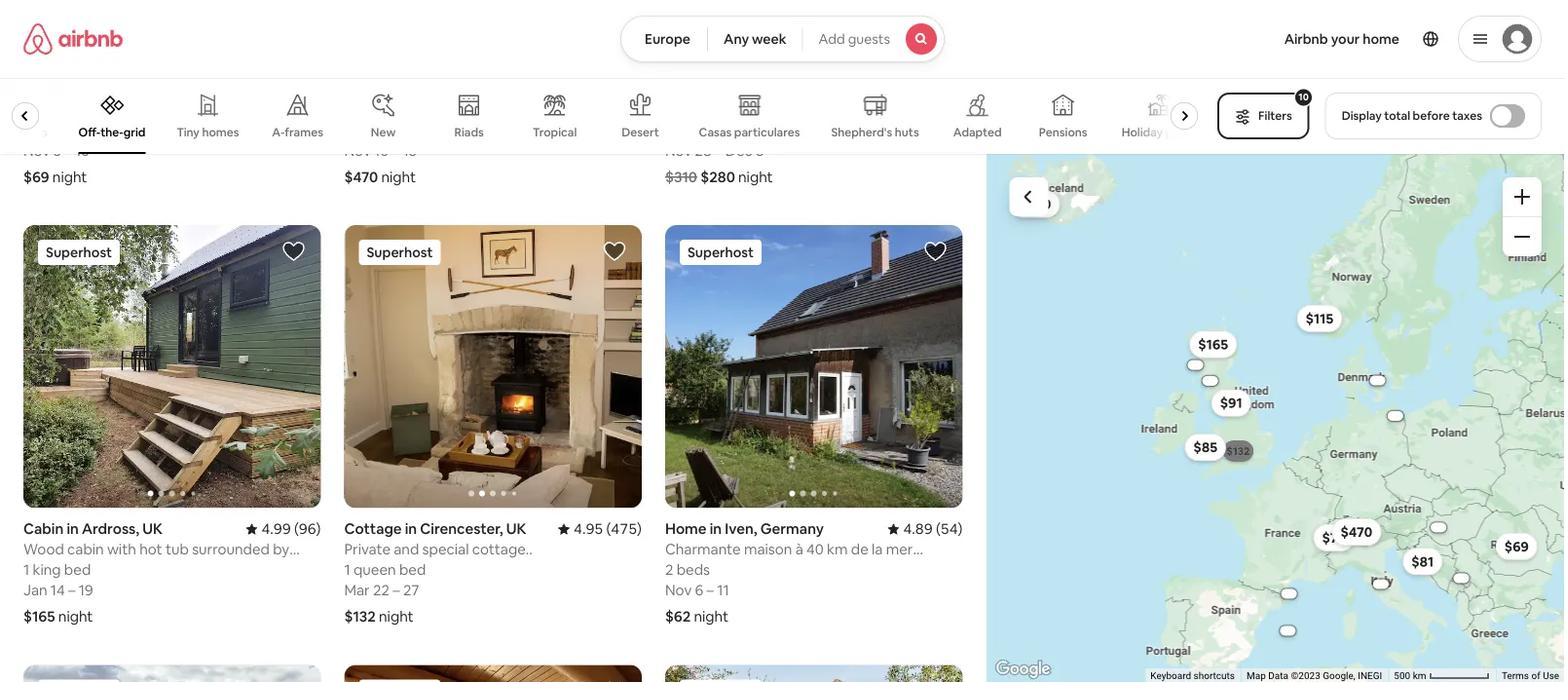 Task type: vqa. For each thing, say whether or not it's contained in the screenshot.
the Show map
no



Task type: describe. For each thing, give the bounding box(es) containing it.
add to wishlist: apartment in lens, switzerland image
[[282, 679, 305, 682]]

add to wishlist: cottage in cirencester, uk image
[[603, 240, 626, 263]]

adapted
[[954, 125, 1002, 140]]

terms
[[1502, 670, 1530, 682]]

new
[[371, 125, 396, 140]]

off-the-grid
[[78, 124, 146, 140]]

reykjavik,
[[701, 100, 766, 119]]

night inside cabin in is, iceland near reykjavik, lakeside beach front. 4 beds nov 28 – dec 3 $310 $280 night
[[739, 167, 773, 186]]

any
[[724, 30, 749, 48]]

add to wishlist: cabin in brdo, serbia image
[[603, 679, 626, 682]]

desert
[[622, 125, 660, 140]]

(239)
[[286, 80, 321, 99]]

germany
[[761, 519, 824, 538]]

beds inside cabin in is, iceland near reykjavik, lakeside beach front. 4 beds nov 28 – dec 3 $310 $280 night
[[677, 121, 711, 140]]

1 inside 1 king bed jan 14 – 19 $165 night
[[23, 560, 29, 579]]

in for cirencester,
[[405, 519, 417, 538]]

bed for nov 5 – 10
[[83, 121, 109, 140]]

keyboard
[[1151, 670, 1192, 682]]

4.88 (73)
[[583, 80, 642, 99]]

– inside 2 beds nov 6 – 11 $62 night
[[707, 581, 714, 600]]

(73)
[[615, 80, 642, 99]]

romania
[[165, 80, 224, 99]]

europe
[[645, 30, 691, 48]]

14
[[51, 581, 65, 600]]

cabin for reykjavik,
[[665, 80, 706, 99]]

beds for 2 beds
[[677, 560, 710, 579]]

tropical
[[533, 125, 577, 140]]

4.99
[[262, 519, 291, 538]]

cozy
[[23, 100, 57, 119]]

add to wishlist: home in colby, uk image
[[924, 679, 947, 682]]

$62
[[665, 607, 691, 626]]

map data ©2023 google, inegi
[[1247, 670, 1383, 682]]

any week
[[724, 30, 787, 48]]

3
[[756, 141, 764, 160]]

retreat
[[128, 100, 174, 119]]

zoom out image
[[1515, 229, 1531, 245]]

$69 inside button
[[1505, 538, 1529, 555]]

dec
[[726, 141, 753, 160]]

is,
[[724, 80, 740, 99]]

$115 button
[[1297, 305, 1343, 332]]

keyboard shortcuts button
[[1151, 669, 1235, 682]]

and
[[394, 540, 419, 559]]

the-
[[101, 124, 124, 140]]

your
[[1332, 30, 1360, 48]]

inegi
[[1358, 670, 1383, 682]]

5
[[53, 141, 61, 160]]

©2023
[[1291, 670, 1321, 682]]

$165 inside 1 king bed jan 14 – 19 $165 night
[[23, 607, 55, 626]]

4.89
[[904, 519, 933, 538]]

șinca
[[82, 80, 118, 99]]

night inside 1 king bed jan 14 – 19 $165 night
[[58, 607, 93, 626]]

4.95 (475)
[[574, 519, 642, 538]]

before
[[1413, 108, 1450, 123]]

display
[[1342, 108, 1382, 123]]

$81
[[1412, 553, 1434, 570]]

10 inside the cabin in șinca nouă, romania cozy mountain retreat 1 double bed nov 5 – 10 $69 night
[[75, 141, 90, 160]]

– inside 6 beds nov 10 – 15 $470 night
[[392, 141, 400, 160]]

any week button
[[707, 16, 803, 62]]

$280 inside cabin in is, iceland near reykjavik, lakeside beach front. 4 beds nov 28 – dec 3 $310 $280 night
[[701, 167, 735, 186]]

22
[[373, 581, 390, 600]]

a-frames
[[272, 125, 323, 140]]

add to wishlist: cabin in ardross, uk image
[[282, 240, 305, 263]]

6 inside 2 beds nov 6 – 11 $62 night
[[695, 581, 704, 600]]

night inside 6 beds nov 10 – 15 $470 night
[[381, 167, 416, 186]]

a-
[[272, 125, 285, 140]]

$81 button
[[1403, 548, 1443, 575]]

grid
[[124, 124, 146, 140]]

total
[[1385, 108, 1411, 123]]

iven,
[[725, 519, 758, 538]]

add guests button
[[802, 16, 945, 62]]

particulares
[[734, 124, 800, 140]]

4.88
[[583, 80, 612, 99]]

zoom in image
[[1515, 189, 1531, 205]]

special
[[422, 540, 469, 559]]

nov inside 6 beds nov 10 – 15 $470 night
[[344, 141, 371, 160]]

europe button
[[621, 16, 708, 62]]

nov inside cabin in is, iceland near reykjavik, lakeside beach front. 4 beds nov 28 – dec 3 $310 $280 night
[[665, 141, 692, 160]]

$470 inside "button"
[[1341, 523, 1373, 541]]

$115
[[1306, 310, 1334, 327]]

4.89 (54)
[[904, 519, 963, 538]]

nouă,
[[122, 80, 161, 99]]

cottage..
[[472, 540, 533, 559]]

jan
[[23, 581, 47, 600]]

casas
[[699, 124, 732, 140]]

$470 button
[[1332, 518, 1382, 546]]

$91
[[1220, 394, 1243, 412]]

holiday parks
[[1122, 124, 1196, 140]]

riads
[[455, 125, 484, 140]]

2
[[665, 560, 674, 579]]

$132 inside cottage in cirencester, uk private and special cottage.. 1 queen bed mar 22 – 27 $132 night
[[344, 607, 376, 626]]

casas particulares
[[699, 124, 800, 140]]

$85
[[1194, 439, 1218, 456]]

$165 button
[[1190, 331, 1237, 358]]

taxes
[[1453, 108, 1483, 123]]

4.99 (96)
[[262, 519, 321, 538]]

cottage
[[344, 519, 402, 538]]



Task type: locate. For each thing, give the bounding box(es) containing it.
(96)
[[294, 519, 321, 538]]

–
[[64, 141, 72, 160], [392, 141, 400, 160], [715, 141, 722, 160], [68, 581, 76, 600], [393, 581, 400, 600], [707, 581, 714, 600]]

4.82
[[253, 80, 282, 99]]

google,
[[1323, 670, 1356, 682]]

$78
[[1322, 529, 1346, 547]]

near
[[665, 100, 697, 119]]

home
[[1363, 30, 1400, 48]]

group
[[0, 78, 1206, 154], [23, 225, 321, 508], [47, 225, 642, 508], [665, 225, 963, 508], [23, 665, 321, 682], [344, 665, 642, 682], [665, 665, 963, 682]]

terms of use link
[[1502, 670, 1560, 682]]

in for is,
[[709, 80, 721, 99]]

0 vertical spatial 6
[[344, 121, 353, 140]]

2 horizontal spatial 10
[[1299, 91, 1309, 103]]

uk up cottage..
[[506, 519, 527, 538]]

0 horizontal spatial 10
[[75, 141, 90, 160]]

nov inside 2 beds nov 6 – 11 $62 night
[[665, 581, 692, 600]]

google image
[[991, 657, 1056, 682]]

6 left new on the top left
[[344, 121, 353, 140]]

in left șinca
[[67, 80, 79, 99]]

– right '28'
[[715, 141, 722, 160]]

(54)
[[936, 519, 963, 538]]

6 left 11
[[695, 581, 704, 600]]

$280 down the pensions
[[1019, 195, 1051, 213]]

500 km button
[[1389, 668, 1496, 682]]

10 down new on the top left
[[374, 141, 389, 160]]

night down 5
[[52, 167, 87, 186]]

500
[[1394, 670, 1411, 682]]

1 left king
[[23, 560, 29, 579]]

use
[[1543, 670, 1560, 682]]

nov down '2'
[[665, 581, 692, 600]]

1 horizontal spatial $69
[[1505, 538, 1529, 555]]

cabin in ardross, uk
[[23, 519, 163, 538]]

10 down off-
[[75, 141, 90, 160]]

0 horizontal spatial $69
[[23, 167, 49, 186]]

uk inside cottage in cirencester, uk private and special cottage.. 1 queen bed mar 22 – 27 $132 night
[[506, 519, 527, 538]]

profile element
[[968, 0, 1542, 78]]

1 up mar
[[344, 560, 350, 579]]

cabin for cozy
[[23, 80, 64, 99]]

$470 inside 6 beds nov 10 – 15 $470 night
[[344, 167, 378, 186]]

$165 up $91 at the right bottom of page
[[1198, 336, 1228, 353]]

– inside cottage in cirencester, uk private and special cottage.. 1 queen bed mar 22 – 27 $132 night
[[393, 581, 400, 600]]

1 inside cottage in cirencester, uk private and special cottage.. 1 queen bed mar 22 – 27 $132 night
[[344, 560, 350, 579]]

$165
[[1198, 336, 1228, 353], [23, 607, 55, 626]]

cabin up near
[[665, 80, 706, 99]]

beds for 6 beds
[[356, 121, 390, 140]]

4.89 out of 5 average rating,  54 reviews image
[[888, 519, 963, 538]]

nov inside the cabin in șinca nouă, romania cozy mountain retreat 1 double bed nov 5 – 10 $69 night
[[23, 141, 50, 160]]

$280 down '28'
[[701, 167, 735, 186]]

– inside cabin in is, iceland near reykjavik, lakeside beach front. 4 beds nov 28 – dec 3 $310 $280 night
[[715, 141, 722, 160]]

filters button
[[1218, 93, 1310, 139]]

None search field
[[621, 16, 945, 62]]

19
[[79, 581, 93, 600]]

night inside 2 beds nov 6 – 11 $62 night
[[694, 607, 729, 626]]

uk for ardross,
[[143, 519, 163, 538]]

0 vertical spatial $280
[[701, 167, 735, 186]]

$69 button
[[1496, 533, 1538, 560]]

1 for 1 queen bed
[[344, 560, 350, 579]]

1 down cozy
[[23, 121, 29, 140]]

night down 27 on the bottom of page
[[379, 607, 414, 626]]

$165 down the jan
[[23, 607, 55, 626]]

$69 inside the cabin in șinca nouă, romania cozy mountain retreat 1 double bed nov 5 – 10 $69 night
[[23, 167, 49, 186]]

private
[[344, 540, 391, 559]]

bed inside the cabin in șinca nouă, romania cozy mountain retreat 1 double bed nov 5 – 10 $69 night
[[83, 121, 109, 140]]

1 horizontal spatial 10
[[374, 141, 389, 160]]

in
[[67, 80, 79, 99], [709, 80, 721, 99], [67, 519, 79, 538], [405, 519, 417, 538], [710, 519, 722, 538]]

cabin up cozy
[[23, 80, 64, 99]]

homes
[[202, 125, 239, 140]]

1 king bed jan 14 – 19 $165 night
[[23, 560, 93, 626]]

in left iven,
[[710, 519, 722, 538]]

2 uk from the left
[[506, 519, 527, 538]]

cirencester,
[[420, 519, 503, 538]]

6 beds nov 10 – 15 $470 night
[[344, 121, 417, 186]]

in for ardross,
[[67, 519, 79, 538]]

1
[[23, 121, 29, 140], [23, 560, 29, 579], [344, 560, 350, 579]]

nov left 5
[[23, 141, 50, 160]]

terms of use
[[1502, 670, 1560, 682]]

none search field containing europe
[[621, 16, 945, 62]]

in left ardross, on the bottom of the page
[[67, 519, 79, 538]]

– inside the cabin in șinca nouă, romania cozy mountain retreat 1 double bed nov 5 – 10 $69 night
[[64, 141, 72, 160]]

frames
[[285, 125, 323, 140]]

10 inside 6 beds nov 10 – 15 $470 night
[[374, 141, 389, 160]]

mar
[[344, 581, 370, 600]]

airbnb your home
[[1285, 30, 1400, 48]]

beds right frames
[[356, 121, 390, 140]]

beds right '2'
[[677, 560, 710, 579]]

uk for cirencester,
[[506, 519, 527, 538]]

1 vertical spatial $470
[[1341, 523, 1373, 541]]

group containing off-the-grid
[[0, 78, 1206, 154]]

0 vertical spatial $470
[[344, 167, 378, 186]]

4.95
[[574, 519, 603, 538]]

$132 button
[[1219, 445, 1258, 457]]

filters
[[1259, 108, 1293, 123]]

in for șinca
[[67, 80, 79, 99]]

0 horizontal spatial $280
[[701, 167, 735, 186]]

(475)
[[607, 519, 642, 538]]

google map
showing 25 stays. region
[[986, 154, 1566, 682]]

double
[[33, 121, 79, 140]]

bed inside cottage in cirencester, uk private and special cottage.. 1 queen bed mar 22 – 27 $132 night
[[399, 560, 426, 579]]

– inside 1 king bed jan 14 – 19 $165 night
[[68, 581, 76, 600]]

beds inside 6 beds nov 10 – 15 $470 night
[[356, 121, 390, 140]]

$132 right $85 button
[[1232, 447, 1245, 455]]

mountain
[[61, 100, 124, 119]]

uk right ardross, on the bottom of the page
[[143, 519, 163, 538]]

nov left 15
[[344, 141, 371, 160]]

4.95 out of 5 average rating,  475 reviews image
[[558, 519, 642, 538]]

$69
[[23, 167, 49, 186], [1505, 538, 1529, 555]]

4.88 out of 5 average rating,  73 reviews image
[[567, 80, 642, 99]]

– left 15
[[392, 141, 400, 160]]

in inside cabin in is, iceland near reykjavik, lakeside beach front. 4 beds nov 28 – dec 3 $310 $280 night
[[709, 80, 721, 99]]

in for iven,
[[710, 519, 722, 538]]

– left 19
[[68, 581, 76, 600]]

1 horizontal spatial 6
[[695, 581, 704, 600]]

cabin
[[23, 80, 64, 99], [665, 80, 706, 99], [23, 519, 64, 538]]

$132 down mar
[[344, 607, 376, 626]]

1 horizontal spatial $280
[[1019, 195, 1051, 213]]

1 for 1 double bed
[[23, 121, 29, 140]]

bed inside 1 king bed jan 14 – 19 $165 night
[[64, 560, 91, 579]]

$280
[[701, 167, 735, 186], [1019, 195, 1051, 213]]

km
[[1413, 670, 1427, 682]]

cabin inside the cabin in șinca nouă, romania cozy mountain retreat 1 double bed nov 5 – 10 $69 night
[[23, 80, 64, 99]]

0 vertical spatial $165
[[1198, 336, 1228, 353]]

6
[[344, 121, 353, 140], [695, 581, 704, 600]]

0 horizontal spatial uk
[[143, 519, 163, 538]]

bed up 27 on the bottom of page
[[399, 560, 426, 579]]

in inside the cabin in șinca nouă, romania cozy mountain retreat 1 double bed nov 5 – 10 $69 night
[[67, 80, 79, 99]]

bed down mountain
[[83, 121, 109, 140]]

nov down 4
[[665, 141, 692, 160]]

$280 button
[[1010, 191, 1060, 218]]

of
[[1532, 670, 1541, 682]]

beds up '28'
[[677, 121, 711, 140]]

1 horizontal spatial uk
[[506, 519, 527, 538]]

4
[[665, 121, 674, 140]]

king
[[33, 560, 61, 579]]

cabin up king
[[23, 519, 64, 538]]

4.82 out of 5 average rating,  239 reviews image
[[237, 80, 321, 99]]

bed for mar 22 – 27
[[399, 560, 426, 579]]

keyboard shortcuts
[[1151, 670, 1235, 682]]

– left 27 on the bottom of page
[[393, 581, 400, 600]]

in up and
[[405, 519, 417, 538]]

cabin in is, iceland near reykjavik, lakeside beach front. 4 beds nov 28 – dec 3 $310 $280 night
[[665, 80, 913, 186]]

night down 3
[[739, 167, 773, 186]]

map
[[1247, 670, 1266, 682]]

– left 11
[[707, 581, 714, 600]]

1 vertical spatial $165
[[23, 607, 55, 626]]

4.82 (239)
[[253, 80, 321, 99]]

queen
[[354, 560, 396, 579]]

– right 5
[[64, 141, 72, 160]]

0 horizontal spatial $165
[[23, 607, 55, 626]]

1 inside the cabin in șinca nouă, romania cozy mountain retreat 1 double bed nov 5 – 10 $69 night
[[23, 121, 29, 140]]

$132 inside $132 button
[[1232, 447, 1245, 455]]

1 horizontal spatial $470
[[1341, 523, 1373, 541]]

data
[[1269, 670, 1289, 682]]

$78 button
[[1314, 524, 1355, 551]]

$69 down double
[[23, 167, 49, 186]]

in inside cottage in cirencester, uk private and special cottage.. 1 queen bed mar 22 – 27 $132 night
[[405, 519, 417, 538]]

tiny homes
[[177, 125, 239, 140]]

add to wishlist: home in iven, germany image
[[924, 240, 947, 263]]

1 horizontal spatial $132
[[1232, 447, 1245, 455]]

week
[[752, 30, 787, 48]]

$85 button
[[1185, 434, 1226, 461]]

home
[[665, 519, 707, 538]]

10 down airbnb at the top right of the page
[[1299, 91, 1309, 103]]

bed up 19
[[64, 560, 91, 579]]

6 inside 6 beds nov 10 – 15 $470 night
[[344, 121, 353, 140]]

beds inside 2 beds nov 6 – 11 $62 night
[[677, 560, 710, 579]]

0 horizontal spatial 6
[[344, 121, 353, 140]]

huts
[[895, 124, 919, 140]]

ardross,
[[82, 519, 139, 538]]

add
[[819, 30, 845, 48]]

1 vertical spatial 6
[[695, 581, 704, 600]]

1 uk from the left
[[143, 519, 163, 538]]

1 vertical spatial $280
[[1019, 195, 1051, 213]]

lakeside
[[769, 100, 828, 119]]

1 horizontal spatial $165
[[1198, 336, 1228, 353]]

cabin in șinca nouă, romania cozy mountain retreat 1 double bed nov 5 – 10 $69 night
[[23, 80, 224, 186]]

bed
[[83, 121, 109, 140], [64, 560, 91, 579], [399, 560, 426, 579]]

home in iven, germany
[[665, 519, 824, 538]]

night inside the cabin in șinca nouă, romania cozy mountain retreat 1 double bed nov 5 – 10 $69 night
[[52, 167, 87, 186]]

in left is, at the top of the page
[[709, 80, 721, 99]]

night down 15
[[381, 167, 416, 186]]

1 vertical spatial $69
[[1505, 538, 1529, 555]]

$91 button
[[1211, 389, 1251, 417]]

shepherd's
[[832, 124, 893, 140]]

$165 inside button
[[1198, 336, 1228, 353]]

night down 19
[[58, 607, 93, 626]]

1 vertical spatial $132
[[344, 607, 376, 626]]

beach
[[831, 100, 873, 119]]

cottage in cirencester, uk private and special cottage.. 1 queen bed mar 22 – 27 $132 night
[[344, 519, 533, 626]]

guests
[[848, 30, 890, 48]]

$280 inside button
[[1019, 195, 1051, 213]]

2 beds nov 6 – 11 $62 night
[[665, 560, 730, 626]]

night inside cottage in cirencester, uk private and special cottage.. 1 queen bed mar 22 – 27 $132 night
[[379, 607, 414, 626]]

display total before taxes
[[1342, 108, 1483, 123]]

night down 11
[[694, 607, 729, 626]]

4.99 out of 5 average rating,  96 reviews image
[[246, 519, 321, 538]]

0 vertical spatial $132
[[1232, 447, 1245, 455]]

parks
[[1166, 124, 1196, 140]]

$69 right $81
[[1505, 538, 1529, 555]]

0 horizontal spatial $470
[[344, 167, 378, 186]]

0 horizontal spatial $132
[[344, 607, 376, 626]]

cabin inside cabin in is, iceland near reykjavik, lakeside beach front. 4 beds nov 28 – dec 3 $310 $280 night
[[665, 80, 706, 99]]

4.82 out of 5 average rating,  195 reviews image
[[879, 80, 963, 99]]

0 vertical spatial $69
[[23, 167, 49, 186]]

tiny
[[177, 125, 200, 140]]

10
[[1299, 91, 1309, 103], [75, 141, 90, 160], [374, 141, 389, 160]]



